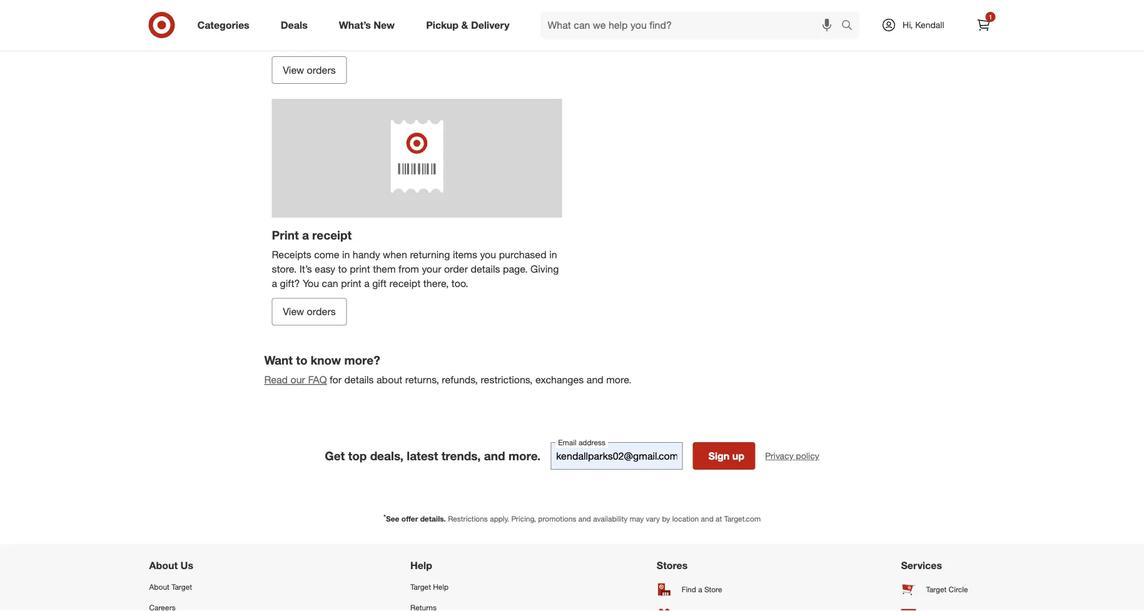 Task type: locate. For each thing, give the bounding box(es) containing it.
more.
[[606, 374, 632, 386], [509, 449, 541, 463]]

for
[[330, 374, 342, 386]]

0 horizontal spatial target
[[172, 582, 192, 592]]

more
[[690, 20, 713, 32]]

print a receipt
[[272, 228, 352, 242]]

find
[[682, 585, 696, 594]]

want to know more?
[[264, 353, 380, 367]]

1 vertical spatial more.
[[509, 449, 541, 463]]

pickup
[[426, 19, 459, 31]]

0 vertical spatial print
[[350, 263, 370, 275]]

purchased
[[499, 249, 547, 261]]

find a store
[[682, 585, 722, 594]]

to
[[338, 263, 347, 275], [296, 353, 307, 367]]

2 horizontal spatial target
[[926, 585, 947, 594]]

orders down deals "link"
[[307, 64, 336, 76]]

what's
[[339, 19, 371, 31]]

from
[[399, 263, 419, 275]]

come
[[314, 249, 339, 261]]

1 vertical spatial about
[[149, 582, 169, 592]]

and left at
[[701, 514, 714, 524]]

read our faq link
[[264, 374, 327, 386]]

1 horizontal spatial help
[[433, 582, 449, 592]]

want
[[264, 353, 293, 367]]

1 horizontal spatial more.
[[606, 374, 632, 386]]

receipts
[[272, 249, 311, 261]]

sign
[[708, 450, 730, 462]]

you
[[303, 277, 319, 289]]

1 in from the left
[[342, 249, 350, 261]]

in right come
[[342, 249, 350, 261]]

1 vertical spatial details
[[344, 374, 374, 386]]

receipt up come
[[312, 228, 352, 242]]

None text field
[[551, 442, 683, 470]]

1 view from the top
[[283, 64, 304, 76]]

handy
[[353, 249, 380, 261]]

1 link
[[970, 11, 997, 39]]

view orders for first 'view orders' 'link' from the bottom of the page
[[283, 305, 336, 318]]

view orders link down deals "link"
[[272, 56, 347, 84]]

view down gift?
[[283, 305, 304, 318]]

1 horizontal spatial target
[[410, 582, 431, 592]]

about up about target
[[149, 559, 178, 571]]

0 vertical spatial view orders
[[283, 64, 336, 76]]

0 horizontal spatial more.
[[509, 449, 541, 463]]

an
[[606, 21, 617, 33]]

at
[[716, 514, 722, 524]]

0 horizontal spatial in
[[342, 249, 350, 261]]

0 vertical spatial about
[[149, 559, 178, 571]]

and
[[587, 374, 603, 386], [484, 449, 505, 463], [578, 514, 591, 524], [701, 514, 714, 524]]

receipt down from
[[389, 277, 421, 289]]

a left gift
[[364, 277, 370, 289]]

about
[[149, 559, 178, 571], [149, 582, 169, 592]]

about for about target
[[149, 582, 169, 592]]

0 vertical spatial details
[[471, 263, 500, 275]]

1 about from the top
[[149, 559, 178, 571]]

stores
[[657, 559, 688, 571]]

get
[[325, 449, 345, 463]]

about down about us
[[149, 582, 169, 592]]

to up our
[[296, 353, 307, 367]]

view for first 'view orders' 'link'
[[283, 64, 304, 76]]

print right can
[[341, 277, 361, 289]]

vary
[[646, 514, 660, 524]]

order
[[444, 263, 468, 275]]

promotions
[[538, 514, 576, 524]]

print down handy
[[350, 263, 370, 275]]

in up giving
[[549, 249, 557, 261]]

search button
[[836, 11, 866, 41]]

receipt
[[312, 228, 352, 242], [389, 277, 421, 289]]

1 vertical spatial receipt
[[389, 277, 421, 289]]

pickup & delivery
[[426, 19, 510, 31]]

search
[[836, 20, 866, 32]]

0 vertical spatial view orders link
[[272, 56, 347, 84]]

1 vertical spatial orders
[[307, 305, 336, 318]]

2 view orders from the top
[[283, 305, 336, 318]]

0 vertical spatial to
[[338, 263, 347, 275]]

&
[[461, 19, 468, 31]]

1 vertical spatial view orders link
[[272, 298, 347, 325]]

view down deals "link"
[[283, 64, 304, 76]]

2 view from the top
[[283, 305, 304, 318]]

deals
[[281, 19, 308, 31]]

1 orders from the top
[[307, 64, 336, 76]]

1 vertical spatial view
[[283, 305, 304, 318]]

1 horizontal spatial details
[[471, 263, 500, 275]]

what's new link
[[328, 11, 410, 39]]

view orders down you
[[283, 305, 336, 318]]

1 horizontal spatial to
[[338, 263, 347, 275]]

help inside target help 'link'
[[433, 582, 449, 592]]

1 view orders from the top
[[283, 64, 336, 76]]

store
[[704, 585, 722, 594]]

orders for first 'view orders' 'link' from the bottom of the page
[[307, 305, 336, 318]]

view orders
[[283, 64, 336, 76], [283, 305, 336, 318]]

fix an issue
[[591, 21, 643, 33]]

it's
[[299, 263, 312, 275]]

target circle
[[926, 585, 968, 594]]

1 vertical spatial view orders
[[283, 305, 336, 318]]

help
[[410, 559, 432, 571], [433, 582, 449, 592]]

hi, kendall
[[903, 19, 944, 30]]

1 vertical spatial print
[[341, 277, 361, 289]]

in
[[342, 249, 350, 261], [549, 249, 557, 261]]

1 horizontal spatial in
[[549, 249, 557, 261]]

offer
[[401, 514, 418, 524]]

sign up
[[708, 450, 744, 462]]

know
[[311, 353, 341, 367]]

gift?
[[280, 277, 300, 289]]

returning
[[410, 249, 450, 261]]

up
[[732, 450, 744, 462]]

find a store link
[[657, 577, 734, 602]]

0 vertical spatial receipt
[[312, 228, 352, 242]]

2 orders from the top
[[307, 305, 336, 318]]

print
[[350, 263, 370, 275], [341, 277, 361, 289]]

categories
[[197, 19, 249, 31]]

get top deals, latest trends, and more.
[[325, 449, 541, 463]]

view orders link down you
[[272, 298, 347, 325]]

may
[[630, 514, 644, 524]]

0 horizontal spatial receipt
[[312, 228, 352, 242]]

services
[[901, 559, 942, 571]]

target inside 'link'
[[410, 582, 431, 592]]

2 about from the top
[[149, 582, 169, 592]]

view orders down deals "link"
[[283, 64, 336, 76]]

read
[[264, 374, 288, 386]]

view orders link
[[272, 56, 347, 84], [272, 298, 347, 325]]

faq
[[308, 374, 327, 386]]

0 vertical spatial help
[[410, 559, 432, 571]]

1 horizontal spatial receipt
[[389, 277, 421, 289]]

0 vertical spatial orders
[[307, 64, 336, 76]]

orders down can
[[307, 305, 336, 318]]

a
[[302, 228, 309, 242], [272, 277, 277, 289], [364, 277, 370, 289], [698, 585, 702, 594]]

0 horizontal spatial details
[[344, 374, 374, 386]]

details down more?
[[344, 374, 374, 386]]

details down you
[[471, 263, 500, 275]]

to right easy
[[338, 263, 347, 275]]

0 horizontal spatial to
[[296, 353, 307, 367]]

0 vertical spatial view
[[283, 64, 304, 76]]

1 vertical spatial help
[[433, 582, 449, 592]]

*
[[383, 513, 386, 520]]

fix an issue link
[[580, 14, 655, 41]]



Task type: describe. For each thing, give the bounding box(es) containing it.
delivery
[[471, 19, 510, 31]]

2 view orders link from the top
[[272, 298, 347, 325]]

pricing,
[[511, 514, 536, 524]]

giving
[[531, 263, 559, 275]]

0 horizontal spatial help
[[410, 559, 432, 571]]

* see offer details. restrictions apply. pricing, promotions and availability may vary by location and at target.com
[[383, 513, 761, 524]]

our
[[291, 374, 305, 386]]

a right find
[[698, 585, 702, 594]]

deals,
[[370, 449, 403, 463]]

1
[[989, 13, 992, 21]]

and right "exchanges"
[[587, 374, 603, 386]]

sign up button
[[693, 442, 755, 470]]

your
[[422, 263, 441, 275]]

and left availability
[[578, 514, 591, 524]]

when
[[383, 249, 407, 261]]

easy
[[315, 263, 335, 275]]

learn more
[[662, 20, 713, 32]]

print
[[272, 228, 299, 242]]

a right print
[[302, 228, 309, 242]]

you
[[480, 249, 496, 261]]

target.com
[[724, 514, 761, 524]]

store.
[[272, 263, 297, 275]]

kendall
[[915, 19, 944, 30]]

gift
[[372, 277, 387, 289]]

more?
[[344, 353, 380, 367]]

issue
[[620, 21, 643, 33]]

refunds,
[[442, 374, 478, 386]]

about for about us
[[149, 559, 178, 571]]

us
[[181, 559, 193, 571]]

target for target circle
[[926, 585, 947, 594]]

availability
[[593, 514, 628, 524]]

0 vertical spatial more.
[[606, 374, 632, 386]]

categories link
[[187, 11, 265, 39]]

What can we help you find? suggestions appear below search field
[[540, 11, 845, 39]]

circle
[[949, 585, 968, 594]]

about
[[377, 374, 402, 386]]

items
[[453, 249, 477, 261]]

learn more button
[[662, 19, 713, 34]]

about us
[[149, 559, 193, 571]]

apply.
[[490, 514, 509, 524]]

what's new
[[339, 19, 395, 31]]

details.
[[420, 514, 446, 524]]

details inside receipts come in handy when returning items you purchased in store. it's easy to print them from your order details page. giving a gift? you can print a gift receipt there, too.
[[471, 263, 500, 275]]

policy
[[796, 450, 819, 461]]

privacy
[[765, 450, 794, 461]]

restrictions
[[448, 514, 488, 524]]

privacy policy link
[[765, 450, 819, 462]]

read our faq for details about returns, refunds, restrictions, exchanges and more.
[[264, 374, 632, 386]]

them
[[373, 263, 396, 275]]

target for target help
[[410, 582, 431, 592]]

restrictions,
[[481, 374, 533, 386]]

view for first 'view orders' 'link' from the bottom of the page
[[283, 305, 304, 318]]

receipt inside receipts come in handy when returning items you purchased in store. it's easy to print them from your order details page. giving a gift? you can print a gift receipt there, too.
[[389, 277, 421, 289]]

see
[[386, 514, 399, 524]]

by
[[662, 514, 670, 524]]

pickup & delivery link
[[415, 11, 525, 39]]

hi,
[[903, 19, 913, 30]]

learn
[[662, 20, 687, 32]]

privacy policy
[[765, 450, 819, 461]]

target circle link
[[901, 577, 995, 602]]

and right trends, in the left bottom of the page
[[484, 449, 505, 463]]

trends,
[[441, 449, 481, 463]]

returns,
[[405, 374, 439, 386]]

view orders for first 'view orders' 'link'
[[283, 64, 336, 76]]

to inside receipts come in handy when returning items you purchased in store. it's easy to print them from your order details page. giving a gift? you can print a gift receipt there, too.
[[338, 263, 347, 275]]

target help link
[[410, 577, 490, 598]]

exchanges
[[535, 374, 584, 386]]

orders for first 'view orders' 'link'
[[307, 64, 336, 76]]

2 in from the left
[[549, 249, 557, 261]]

top
[[348, 449, 367, 463]]

can
[[322, 277, 338, 289]]

1 vertical spatial to
[[296, 353, 307, 367]]

1 view orders link from the top
[[272, 56, 347, 84]]

about target link
[[149, 577, 244, 598]]

new
[[374, 19, 395, 31]]

fix
[[591, 21, 604, 33]]

receipts come in handy when returning items you purchased in store. it's easy to print them from your order details page. giving a gift? you can print a gift receipt there, too.
[[272, 249, 559, 289]]

a left gift?
[[272, 277, 277, 289]]

about target
[[149, 582, 192, 592]]

latest
[[407, 449, 438, 463]]

too.
[[451, 277, 468, 289]]

target help
[[410, 582, 449, 592]]



Task type: vqa. For each thing, say whether or not it's contained in the screenshot.
the deals,
yes



